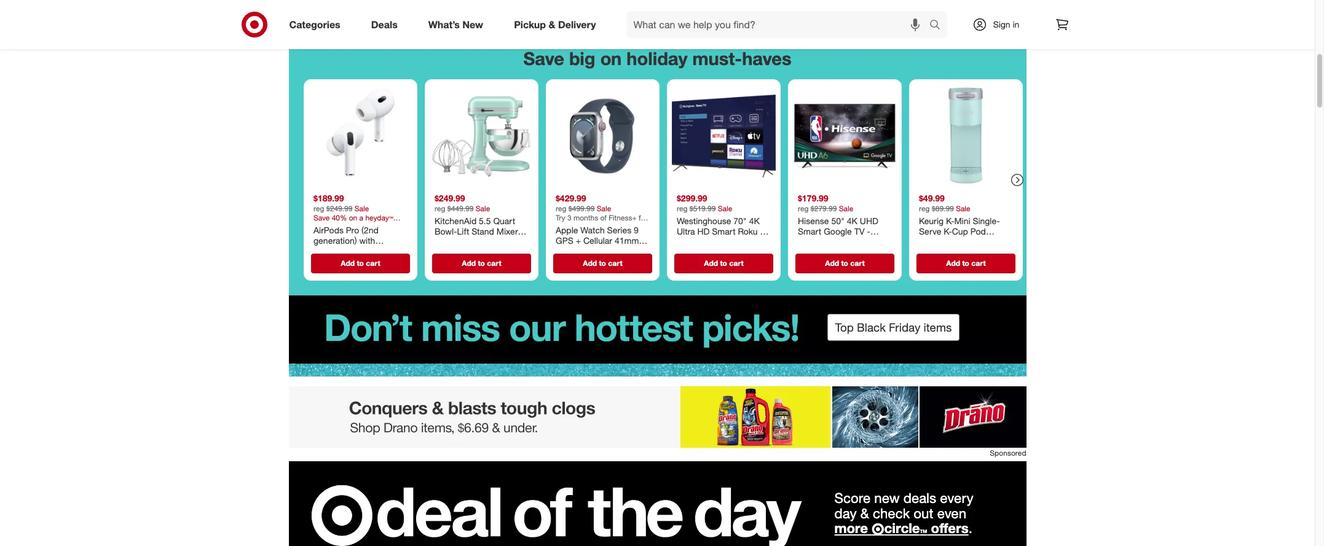 Task type: vqa. For each thing, say whether or not it's contained in the screenshot.
the mo cooper morgraco_
no



Task type: locate. For each thing, give the bounding box(es) containing it.
k- down $89.99
[[946, 216, 954, 226]]

5 cart from the left
[[850, 259, 864, 268]]

2 add from the left
[[462, 259, 476, 268]]

& right day
[[860, 505, 869, 522]]

$429.99 reg $499.99 sale
[[555, 193, 611, 213]]

(usb‑c)
[[372, 246, 404, 257]]

add down case on the left top
[[340, 259, 354, 268]]

hisense 50" 4k uhd smart google tv - 50a6h4 - special purchase image
[[793, 84, 897, 188]]

kitchenaid 5.5 quart bowl-lift stand mixer - ksm55 - ice image
[[429, 84, 533, 188]]

reg up kitchenaid at the top left of the page
[[434, 204, 445, 213]]

3 cart from the left
[[608, 259, 622, 268]]

oasis
[[979, 237, 1000, 248]]

3 add from the left
[[583, 259, 597, 268]]

5 reg from the left
[[798, 204, 808, 213]]

5 add to cart from the left
[[825, 259, 864, 268]]

0 vertical spatial advertisement region
[[289, 0, 1026, 25]]

kitchenaid
[[434, 216, 476, 226]]

3 to from the left
[[599, 259, 606, 268]]

reg inside the $179.99 reg $279.99 sale hisense 50" 4k uhd smart google tv - 50a6h4 - special purchase
[[798, 204, 808, 213]]

sale for $299.99
[[718, 204, 732, 213]]

airpods pro (2nd generation) with magsafe case (usb‑c) image
[[308, 84, 412, 188]]

0 horizontal spatial &
[[549, 18, 555, 30]]

2 sponsored from the top
[[990, 449, 1026, 458]]

add to cart button down special
[[795, 254, 894, 274]]

5 sale from the left
[[839, 204, 853, 213]]

check
[[873, 505, 910, 522]]

6 add to cart from the left
[[946, 259, 986, 268]]

add to cart button for $429.99
[[553, 254, 652, 274]]

1 horizontal spatial $249.99
[[434, 193, 465, 204]]

reg down $49.99
[[919, 204, 929, 213]]

reg for $179.99
[[798, 204, 808, 213]]

friday
[[889, 321, 920, 334]]

cart for $429.99
[[608, 259, 622, 268]]

$249.99 up "$449.99"
[[434, 193, 465, 204]]

1 vertical spatial advertisement region
[[289, 387, 1026, 448]]

sale
[[354, 204, 369, 213], [475, 204, 490, 213], [596, 204, 611, 213], [718, 204, 732, 213], [839, 204, 853, 213], [956, 204, 970, 213]]

sale up 4k
[[839, 204, 853, 213]]

1 horizontal spatial &
[[860, 505, 869, 522]]

sale inside $299.99 reg $519.99 sale
[[718, 204, 732, 213]]

sale for $49.99
[[956, 204, 970, 213]]

pickup
[[514, 18, 546, 30]]

sale inside $429.99 reg $499.99 sale
[[596, 204, 611, 213]]

add to cart button down maker
[[916, 254, 1015, 274]]

reg inside $429.99 reg $499.99 sale
[[555, 204, 566, 213]]

target deal of the day image
[[289, 461, 1026, 547]]

reg inside $249.99 reg $449.99 sale kitchenaid 5.5 quart bowl-lift stand mixer - ksm55 - ice
[[434, 204, 445, 213]]

single-
[[972, 216, 1000, 226]]

stand
[[471, 226, 494, 237]]

$249.99 inside $249.99 reg $449.99 sale kitchenaid 5.5 quart bowl-lift stand mixer - ksm55 - ice
[[434, 193, 465, 204]]

apple watch series 9 gps + cellular 41mm silver aluminum case with storm blue sport band - m/l image
[[551, 84, 654, 188]]

1 vertical spatial &
[[860, 505, 869, 522]]

$49.99 reg $89.99 sale keurig k-mini single- serve k-cup pod coffee maker - oasis
[[919, 193, 1000, 248]]

What can we help you find? suggestions appear below search field
[[626, 11, 932, 38]]

2 reg from the left
[[434, 204, 445, 213]]

4 add to cart button from the left
[[674, 254, 773, 274]]

add down maker
[[946, 259, 960, 268]]

- right tv
[[867, 226, 870, 237]]

more
[[835, 520, 868, 537]]

sign in
[[993, 19, 1019, 30]]

2 cart from the left
[[487, 259, 501, 268]]

cart
[[366, 259, 380, 268], [487, 259, 501, 268], [608, 259, 622, 268], [729, 259, 743, 268], [850, 259, 864, 268], [971, 259, 986, 268]]

sale for $189.99
[[354, 204, 369, 213]]

add to cart button down with
[[311, 254, 410, 274]]

4 cart from the left
[[729, 259, 743, 268]]

k-
[[946, 216, 954, 226], [943, 226, 952, 237]]

50"
[[831, 216, 844, 226]]

pro
[[346, 225, 359, 235]]

reg inside the $189.99 reg $249.99 sale
[[313, 204, 324, 213]]

add to cart button for $249.99
[[432, 254, 531, 274]]

reg inside $299.99 reg $519.99 sale
[[677, 204, 687, 213]]

holiday
[[627, 47, 688, 70]]

add to cart button for $299.99
[[674, 254, 773, 274]]

add to cart down special
[[825, 259, 864, 268]]

- down pod
[[973, 237, 976, 248]]

3 add to cart button from the left
[[553, 254, 652, 274]]

add to cart button down $519.99
[[674, 254, 773, 274]]

add to cart down case on the left top
[[340, 259, 380, 268]]

add to cart for $179.99
[[825, 259, 864, 268]]

1 sponsored from the top
[[990, 25, 1026, 34]]

4 to from the left
[[720, 259, 727, 268]]

delivery
[[558, 18, 596, 30]]

4 add from the left
[[704, 259, 718, 268]]

sale up mini
[[956, 204, 970, 213]]

add to cart for $189.99
[[340, 259, 380, 268]]

what's new link
[[418, 11, 499, 38]]

reg down $299.99
[[677, 204, 687, 213]]

cup
[[952, 226, 968, 237]]

reg down $189.99
[[313, 204, 324, 213]]

add down '$499.99'
[[583, 259, 597, 268]]

2 sale from the left
[[475, 204, 490, 213]]

add down purchase
[[825, 259, 839, 268]]

sign in link
[[962, 11, 1039, 38]]

special
[[837, 237, 865, 248]]

google
[[824, 226, 852, 237]]

ice
[[471, 237, 482, 248]]

haves
[[742, 47, 792, 70]]

add down $519.99
[[704, 259, 718, 268]]

add to cart button for $49.99
[[916, 254, 1015, 274]]

ksm55
[[434, 237, 462, 248]]

5 to from the left
[[841, 259, 848, 268]]

mini
[[954, 216, 970, 226]]

- right the mixer
[[520, 226, 523, 237]]

-
[[520, 226, 523, 237], [867, 226, 870, 237], [465, 237, 468, 248], [831, 237, 834, 248], [973, 237, 976, 248]]

search button
[[924, 11, 953, 41]]

4 add to cart from the left
[[704, 259, 743, 268]]

6 sale from the left
[[956, 204, 970, 213]]

hisense
[[798, 216, 829, 226]]

6 add to cart button from the left
[[916, 254, 1015, 274]]

top
[[835, 321, 854, 334]]

add to cart down '$499.99'
[[583, 259, 622, 268]]

add to cart for $429.99
[[583, 259, 622, 268]]

in
[[1013, 19, 1019, 30]]

1 add from the left
[[340, 259, 354, 268]]

add down ice
[[462, 259, 476, 268]]

sale for $249.99
[[475, 204, 490, 213]]

reg down $429.99
[[555, 204, 566, 213]]

1 vertical spatial sponsored
[[990, 449, 1026, 458]]

reg
[[313, 204, 324, 213], [434, 204, 445, 213], [555, 204, 566, 213], [677, 204, 687, 213], [798, 204, 808, 213], [919, 204, 929, 213]]

pickup & delivery
[[514, 18, 596, 30]]

k- up maker
[[943, 226, 952, 237]]

6 reg from the left
[[919, 204, 929, 213]]

50a6h4
[[798, 237, 829, 248]]

1 to from the left
[[356, 259, 364, 268]]

0 horizontal spatial $249.99
[[326, 204, 352, 213]]

serve
[[919, 226, 941, 237]]

1 sale from the left
[[354, 204, 369, 213]]

$249.99
[[434, 193, 465, 204], [326, 204, 352, 213]]

cart for $189.99
[[366, 259, 380, 268]]

- left ice
[[465, 237, 468, 248]]

even
[[937, 505, 966, 522]]

add to cart down maker
[[946, 259, 986, 268]]

6 to from the left
[[962, 259, 969, 268]]

add to cart
[[340, 259, 380, 268], [462, 259, 501, 268], [583, 259, 622, 268], [704, 259, 743, 268], [825, 259, 864, 268], [946, 259, 986, 268]]

add to cart button down ice
[[432, 254, 531, 274]]

advertisement region
[[289, 0, 1026, 25], [289, 387, 1026, 448]]

add to cart button down '$499.99'
[[553, 254, 652, 274]]

2 add to cart button from the left
[[432, 254, 531, 274]]

mixer
[[496, 226, 518, 237]]

0 vertical spatial k-
[[946, 216, 954, 226]]

&
[[549, 18, 555, 30], [860, 505, 869, 522]]

sale right $519.99
[[718, 204, 732, 213]]

4 sale from the left
[[718, 204, 732, 213]]

sale inside $249.99 reg $449.99 sale kitchenaid 5.5 quart bowl-lift stand mixer - ksm55 - ice
[[475, 204, 490, 213]]

- inside the $49.99 reg $89.99 sale keurig k-mini single- serve k-cup pod coffee maker - oasis
[[973, 237, 976, 248]]

1 reg from the left
[[313, 204, 324, 213]]

cart for $299.99
[[729, 259, 743, 268]]

save big on holiday must-haves
[[523, 47, 792, 70]]

2 add to cart from the left
[[462, 259, 501, 268]]

4 reg from the left
[[677, 204, 687, 213]]

items
[[924, 321, 952, 334]]

$249.99 down $189.99
[[326, 204, 352, 213]]

sale inside the $179.99 reg $279.99 sale hisense 50" 4k uhd smart google tv - 50a6h4 - special purchase
[[839, 204, 853, 213]]

sale inside the $49.99 reg $89.99 sale keurig k-mini single- serve k-cup pod coffee maker - oasis
[[956, 204, 970, 213]]

2 advertisement region from the top
[[289, 387, 1026, 448]]

$519.99
[[689, 204, 716, 213]]

reg inside the $49.99 reg $89.99 sale keurig k-mini single- serve k-cup pod coffee maker - oasis
[[919, 204, 929, 213]]

5 add from the left
[[825, 259, 839, 268]]

$299.99 reg $519.99 sale
[[677, 193, 732, 213]]

add to cart button for $189.99
[[311, 254, 410, 274]]

sale up "(2nd"
[[354, 204, 369, 213]]

sale right '$499.99'
[[596, 204, 611, 213]]

lift
[[457, 226, 469, 237]]

3 add to cart from the left
[[583, 259, 622, 268]]

add to cart down $519.99
[[704, 259, 743, 268]]

5 add to cart button from the left
[[795, 254, 894, 274]]

1 cart from the left
[[366, 259, 380, 268]]

new
[[874, 490, 900, 507]]

sale inside the $189.99 reg $249.99 sale
[[354, 204, 369, 213]]

2 to from the left
[[478, 259, 485, 268]]

3 reg from the left
[[555, 204, 566, 213]]

sale up 5.5
[[475, 204, 490, 213]]

reg down the $179.99
[[798, 204, 808, 213]]

1 add to cart from the left
[[340, 259, 380, 268]]

add for $49.99
[[946, 259, 960, 268]]

offers
[[931, 520, 969, 537]]

airpods
[[313, 225, 343, 235]]

$499.99
[[568, 204, 594, 213]]

& right pickup
[[549, 18, 555, 30]]

add to cart button
[[311, 254, 410, 274], [432, 254, 531, 274], [553, 254, 652, 274], [674, 254, 773, 274], [795, 254, 894, 274], [916, 254, 1015, 274]]

what's new
[[428, 18, 483, 30]]

$49.99
[[919, 193, 944, 204]]

reg for $189.99
[[313, 204, 324, 213]]

3 sale from the left
[[596, 204, 611, 213]]

to
[[356, 259, 364, 268], [478, 259, 485, 268], [599, 259, 606, 268], [720, 259, 727, 268], [841, 259, 848, 268], [962, 259, 969, 268]]

0 vertical spatial sponsored
[[990, 25, 1026, 34]]

1 vertical spatial k-
[[943, 226, 952, 237]]

6 add from the left
[[946, 259, 960, 268]]

6 cart from the left
[[971, 259, 986, 268]]

1 add to cart button from the left
[[311, 254, 410, 274]]

add to cart down ice
[[462, 259, 501, 268]]

add for $189.99
[[340, 259, 354, 268]]



Task type: describe. For each thing, give the bounding box(es) containing it.
$179.99 reg $279.99 sale hisense 50" 4k uhd smart google tv - 50a6h4 - special purchase
[[798, 193, 878, 258]]

◎
[[872, 523, 884, 536]]

$249.99 reg $449.99 sale kitchenaid 5.5 quart bowl-lift stand mixer - ksm55 - ice
[[434, 193, 523, 248]]

deals
[[371, 18, 398, 30]]

reg for $249.99
[[434, 204, 445, 213]]

to for $49.99
[[962, 259, 969, 268]]

add to cart for $299.99
[[704, 259, 743, 268]]

$449.99
[[447, 204, 473, 213]]

tv
[[854, 226, 864, 237]]

reg for $299.99
[[677, 204, 687, 213]]

categories
[[289, 18, 340, 30]]

$189.99 reg $249.99 sale
[[313, 193, 369, 213]]

sale for $429.99
[[596, 204, 611, 213]]

add to cart for $49.99
[[946, 259, 986, 268]]

tm
[[920, 529, 927, 535]]

on
[[600, 47, 622, 70]]

uhd
[[860, 216, 878, 226]]

what's
[[428, 18, 460, 30]]

day
[[835, 505, 857, 522]]

don't miss our hottest picks! image
[[289, 296, 1026, 377]]

0 vertical spatial &
[[549, 18, 555, 30]]

quart
[[493, 216, 515, 226]]

add to cart for $249.99
[[462, 259, 501, 268]]

- down google
[[831, 237, 834, 248]]

score
[[835, 490, 871, 507]]

add for $249.99
[[462, 259, 476, 268]]

generation)
[[313, 236, 357, 246]]

circle
[[884, 520, 920, 537]]

must-
[[693, 47, 742, 70]]

search
[[924, 19, 953, 32]]

top black friday items button
[[827, 314, 960, 341]]

$89.99
[[932, 204, 954, 213]]

$189.99
[[313, 193, 344, 204]]

add for $179.99
[[825, 259, 839, 268]]

out
[[914, 505, 933, 522]]

cart for $249.99
[[487, 259, 501, 268]]

top black friday items link
[[289, 296, 1026, 377]]

4k
[[847, 216, 857, 226]]

maker
[[947, 237, 971, 248]]

to for $189.99
[[356, 259, 364, 268]]

deals link
[[361, 11, 413, 38]]

$179.99
[[798, 193, 828, 204]]

coffee
[[919, 237, 944, 248]]

categories link
[[279, 11, 356, 38]]

1 advertisement region from the top
[[289, 0, 1026, 25]]

add to cart button for $179.99
[[795, 254, 894, 274]]

pickup & delivery link
[[504, 11, 611, 38]]

purchase
[[798, 248, 834, 258]]

black
[[857, 321, 886, 334]]

5.5
[[479, 216, 491, 226]]

carousel region
[[289, 38, 1026, 296]]

cart for $179.99
[[850, 259, 864, 268]]

every
[[940, 490, 974, 507]]

$279.99
[[810, 204, 837, 213]]

(2nd
[[361, 225, 378, 235]]

with
[[359, 236, 375, 246]]

add for $299.99
[[704, 259, 718, 268]]

$299.99
[[677, 193, 707, 204]]

new
[[463, 18, 483, 30]]

.
[[969, 520, 972, 537]]

to for $249.99
[[478, 259, 485, 268]]

big
[[569, 47, 595, 70]]

pod
[[970, 226, 986, 237]]

keurig
[[919, 216, 943, 226]]

top black friday items
[[835, 321, 952, 334]]

airpods pro (2nd generation) with magsafe case (usb‑c)
[[313, 225, 404, 257]]

westinghouse 70" 4k ultra hd smart roku tv with hdr - wr70ut4212 - special purchase image
[[672, 84, 775, 188]]

reg for $429.99
[[555, 204, 566, 213]]

to for $179.99
[[841, 259, 848, 268]]

sign
[[993, 19, 1010, 30]]

$249.99 inside the $189.99 reg $249.99 sale
[[326, 204, 352, 213]]

add for $429.99
[[583, 259, 597, 268]]

keurig k-mini single-serve k-cup pod coffee maker - oasis image
[[914, 84, 1018, 188]]

cart for $49.99
[[971, 259, 986, 268]]

deals
[[904, 490, 936, 507]]

to for $299.99
[[720, 259, 727, 268]]

case
[[350, 246, 370, 257]]

magsafe
[[313, 246, 348, 257]]

bowl-
[[434, 226, 457, 237]]

smart
[[798, 226, 821, 237]]

& inside score new deals every day  & check out even more ◎ circle tm offers .
[[860, 505, 869, 522]]

to for $429.99
[[599, 259, 606, 268]]

score new deals every day  & check out even more ◎ circle tm offers .
[[835, 490, 974, 537]]

$429.99
[[555, 193, 586, 204]]

save
[[523, 47, 564, 70]]

reg for $49.99
[[919, 204, 929, 213]]

sale for $179.99
[[839, 204, 853, 213]]



